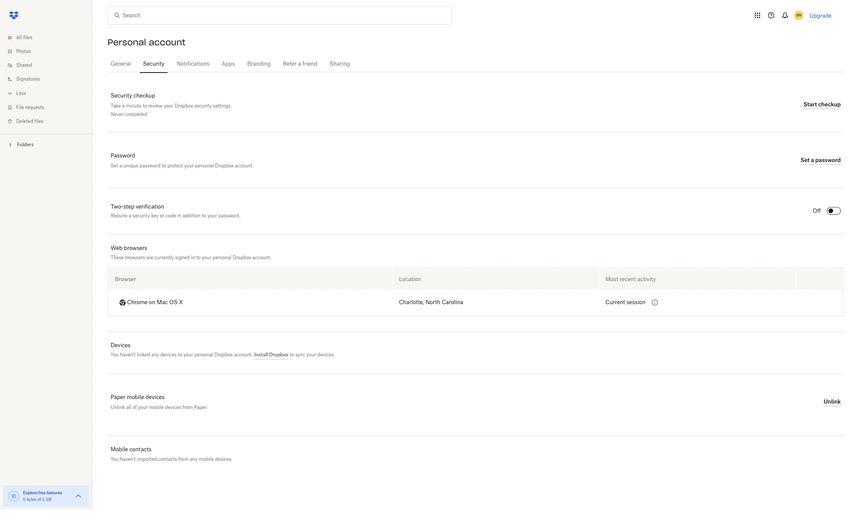 Task type: vqa. For each thing, say whether or not it's contained in the screenshot.
the top contacts
yes



Task type: describe. For each thing, give the bounding box(es) containing it.
step
[[123, 204, 134, 210]]

all
[[16, 35, 22, 40]]

0 vertical spatial mobile
[[127, 395, 144, 400]]

devices for unlink
[[165, 405, 181, 410]]

0 horizontal spatial contacts
[[129, 446, 151, 453]]

security for security
[[143, 61, 164, 67]]

these
[[111, 255, 124, 261]]

files for all files
[[23, 35, 32, 40]]

security tab
[[140, 55, 168, 73]]

addition
[[183, 214, 201, 218]]

your inside 'two-step verification require a security key or code in addition to your password.'
[[207, 214, 217, 218]]

checkup for security checkup
[[133, 93, 155, 99]]

a inside 'two-step verification require a security key or code in addition to your password.'
[[129, 214, 131, 218]]

dropbox inside take a minute to review your dropbox security settings. never completed
[[175, 103, 193, 109]]

2
[[42, 498, 45, 502]]

1 vertical spatial devices
[[146, 395, 165, 400]]

mobile
[[111, 446, 128, 453]]

browser
[[115, 276, 136, 282]]

set a password button
[[801, 156, 841, 165]]

set for set a password
[[801, 157, 810, 163]]

security inside 'two-step verification require a security key or code in addition to your password.'
[[133, 214, 150, 218]]

gb
[[46, 498, 52, 502]]

0 vertical spatial account.
[[235, 163, 254, 169]]

unlink button
[[824, 397, 841, 406]]

friend
[[302, 61, 317, 67]]

folders
[[17, 142, 34, 148]]

features
[[47, 491, 62, 495]]

x
[[179, 300, 183, 305]]

security for security checkup
[[111, 93, 132, 99]]

to inside take a minute to review your dropbox security settings. never completed
[[143, 103, 147, 109]]

branding
[[247, 61, 271, 67]]

devices. inside devices you haven't linked any devices to your personal dropbox account. install dropbox to sync your devices.
[[317, 352, 335, 358]]

personal account
[[108, 37, 185, 48]]

imported
[[137, 456, 157, 462]]

security checkup
[[111, 93, 155, 99]]

a for friend
[[298, 61, 301, 67]]

location
[[399, 276, 421, 282]]

sharing tab
[[327, 55, 353, 73]]

never
[[111, 111, 123, 117]]

signed
[[175, 255, 190, 261]]

password
[[111, 153, 135, 159]]

from for all
[[183, 405, 193, 410]]

upgrade link
[[810, 12, 832, 19]]

unique
[[123, 163, 138, 169]]

completed
[[125, 111, 147, 117]]

set a password
[[801, 157, 841, 163]]

unlink for unlink
[[824, 398, 841, 405]]

checkup for start checkup
[[818, 101, 841, 107]]

from for contacts
[[178, 456, 189, 462]]

in inside 'two-step verification require a security key or code in addition to your password.'
[[177, 214, 181, 218]]

requests
[[25, 105, 44, 110]]

linked
[[137, 352, 150, 358]]

you inside mobile contacts you haven't imported contacts from any mobile devices.
[[111, 456, 119, 462]]

all
[[126, 405, 131, 410]]

web
[[111, 245, 122, 251]]

install dropbox link
[[254, 352, 289, 360]]

less image
[[6, 90, 14, 97]]

are
[[146, 255, 153, 261]]

free
[[38, 491, 46, 495]]

verification
[[136, 204, 164, 210]]

0
[[23, 498, 26, 502]]

install
[[254, 352, 268, 358]]

haven't inside devices you haven't linked any devices to your personal dropbox account. install dropbox to sync your devices.
[[120, 352, 136, 358]]

os
[[169, 300, 178, 305]]

end session element
[[796, 269, 843, 289]]

haven't inside mobile contacts you haven't imported contacts from any mobile devices.
[[120, 456, 136, 462]]

paper mobile devices
[[111, 395, 165, 400]]

personal inside devices you haven't linked any devices to your personal dropbox account. install dropbox to sync your devices.
[[194, 352, 213, 358]]

0 vertical spatial of
[[133, 405, 137, 410]]

file requests link
[[6, 101, 92, 114]]

start checkup
[[804, 101, 841, 107]]

refer a friend tab
[[280, 55, 321, 73]]

two-
[[111, 204, 123, 210]]

notifications
[[177, 61, 209, 67]]

you inside devices you haven't linked any devices to your personal dropbox account. install dropbox to sync your devices.
[[111, 352, 119, 358]]

minute
[[126, 103, 141, 109]]

devices. inside mobile contacts you haven't imported contacts from any mobile devices.
[[215, 456, 232, 462]]

password inside set a password button
[[815, 157, 841, 163]]

north
[[426, 300, 440, 305]]

deleted files link
[[6, 114, 92, 128]]

your inside the web browsers these browsers are currently signed in to your personal dropbox account.
[[202, 255, 211, 261]]

currently
[[154, 255, 174, 261]]

in inside the web browsers these browsers are currently signed in to your personal dropbox account.
[[191, 255, 195, 261]]

to left sync
[[290, 352, 294, 358]]

less
[[16, 91, 26, 96]]

devices you haven't linked any devices to your personal dropbox account. install dropbox to sync your devices.
[[111, 342, 335, 358]]

all files link
[[6, 31, 92, 45]]

charlotte, north carolina
[[399, 300, 463, 305]]

sync
[[295, 352, 305, 358]]

0 horizontal spatial password
[[139, 163, 161, 169]]

to inside 'two-step verification require a security key or code in addition to your password.'
[[202, 214, 206, 218]]

all files
[[16, 35, 32, 40]]

file requests
[[16, 105, 44, 110]]

session
[[627, 300, 646, 305]]

two-step verification require a security key or code in addition to your password.
[[111, 204, 240, 218]]

folders button
[[0, 139, 92, 150]]

paper
[[111, 395, 125, 400]]

bytes
[[27, 498, 37, 502]]

unlink for unlink all of your mobile devices from paper.
[[111, 405, 125, 410]]

unlink all of your mobile devices from paper.
[[111, 405, 207, 410]]

devices
[[111, 342, 131, 348]]

explore free features 0 bytes of 2 gb
[[23, 491, 62, 502]]

bn button
[[793, 9, 805, 22]]

set a unique password to protect your personal dropbox account.
[[111, 163, 254, 169]]

mobile contacts you haven't imported contacts from any mobile devices.
[[111, 446, 232, 462]]



Task type: locate. For each thing, give the bounding box(es) containing it.
1 vertical spatial of
[[38, 498, 41, 502]]

1 vertical spatial browsers
[[125, 255, 145, 261]]

set inside button
[[801, 157, 810, 163]]

1 you from the top
[[111, 352, 119, 358]]

browsers left the are at the left
[[125, 255, 145, 261]]

dropbox image
[[6, 8, 22, 23]]

0 horizontal spatial security
[[133, 214, 150, 218]]

apps
[[222, 61, 235, 67]]

current session
[[606, 300, 646, 305]]

1 horizontal spatial any
[[190, 456, 198, 462]]

photos
[[16, 49, 31, 54]]

security down personal account
[[143, 61, 164, 67]]

0 vertical spatial any
[[151, 352, 159, 358]]

current
[[606, 300, 625, 305]]

charlotte,
[[399, 300, 424, 305]]

0 horizontal spatial in
[[177, 214, 181, 218]]

browsers
[[124, 245, 147, 251], [125, 255, 145, 261]]

1 vertical spatial mobile
[[149, 405, 164, 410]]

files inside 'link'
[[23, 35, 32, 40]]

Search text field
[[123, 11, 436, 20]]

files
[[23, 35, 32, 40], [34, 119, 43, 124]]

0 vertical spatial devices
[[160, 352, 177, 358]]

most recent activity
[[606, 276, 656, 282]]

personal inside the web browsers these browsers are currently signed in to your personal dropbox account.
[[213, 255, 231, 261]]

list containing all files
[[0, 26, 92, 134]]

carolina
[[442, 300, 463, 305]]

1 horizontal spatial devices.
[[317, 352, 335, 358]]

apps tab
[[219, 55, 238, 73]]

require
[[111, 214, 128, 218]]

0 horizontal spatial security
[[111, 93, 132, 99]]

1 vertical spatial from
[[178, 456, 189, 462]]

0 horizontal spatial of
[[38, 498, 41, 502]]

security left settings.
[[194, 103, 212, 109]]

unlink
[[824, 398, 841, 405], [111, 405, 125, 410]]

general tab
[[108, 55, 134, 73]]

1 haven't from the top
[[120, 352, 136, 358]]

devices up unlink all of your mobile devices from paper.
[[146, 395, 165, 400]]

quota usage element
[[8, 490, 20, 502]]

2 vertical spatial devices
[[165, 405, 181, 410]]

checkup up minute
[[133, 93, 155, 99]]

1 horizontal spatial checkup
[[818, 101, 841, 107]]

chrome on mac os x
[[127, 300, 183, 305]]

0 vertical spatial personal
[[195, 163, 214, 169]]

1 vertical spatial any
[[190, 456, 198, 462]]

you
[[111, 352, 119, 358], [111, 456, 119, 462]]

0 horizontal spatial any
[[151, 352, 159, 358]]

of inside explore free features 0 bytes of 2 gb
[[38, 498, 41, 502]]

0 vertical spatial you
[[111, 352, 119, 358]]

to right signed
[[196, 255, 201, 261]]

1 vertical spatial security
[[111, 93, 132, 99]]

0 vertical spatial checkup
[[133, 93, 155, 99]]

most
[[606, 276, 618, 282]]

contacts
[[129, 446, 151, 453], [158, 456, 177, 462]]

mobile inside mobile contacts you haven't imported contacts from any mobile devices.
[[199, 456, 214, 462]]

haven't down "mobile"
[[120, 456, 136, 462]]

1 horizontal spatial contacts
[[158, 456, 177, 462]]

0 horizontal spatial checkup
[[133, 93, 155, 99]]

1 horizontal spatial mobile
[[149, 405, 164, 410]]

take a minute to review your dropbox security settings. never completed
[[111, 103, 232, 117]]

contacts up imported
[[129, 446, 151, 453]]

1 vertical spatial security
[[133, 214, 150, 218]]

from inside mobile contacts you haven't imported contacts from any mobile devices.
[[178, 456, 189, 462]]

security inside take a minute to review your dropbox security settings. never completed
[[194, 103, 212, 109]]

0 vertical spatial browsers
[[124, 245, 147, 251]]

any inside mobile contacts you haven't imported contacts from any mobile devices.
[[190, 456, 198, 462]]

of right the all
[[133, 405, 137, 410]]

from right imported
[[178, 456, 189, 462]]

a inside 'tab'
[[298, 61, 301, 67]]

1 vertical spatial checkup
[[818, 101, 841, 107]]

to
[[143, 103, 147, 109], [162, 163, 166, 169], [202, 214, 206, 218], [196, 255, 201, 261], [178, 352, 182, 358], [290, 352, 294, 358]]

from
[[183, 405, 193, 410], [178, 456, 189, 462]]

0 vertical spatial files
[[23, 35, 32, 40]]

explore
[[23, 491, 37, 495]]

start
[[804, 101, 817, 107]]

checkup inside button
[[818, 101, 841, 107]]

in right code
[[177, 214, 181, 218]]

1 horizontal spatial files
[[34, 119, 43, 124]]

any inside devices you haven't linked any devices to your personal dropbox account. install dropbox to sync your devices.
[[151, 352, 159, 358]]

2 horizontal spatial mobile
[[199, 456, 214, 462]]

0 horizontal spatial mobile
[[127, 395, 144, 400]]

0 horizontal spatial set
[[111, 163, 118, 169]]

1 vertical spatial haven't
[[120, 456, 136, 462]]

take
[[111, 103, 121, 109]]

2 haven't from the top
[[120, 456, 136, 462]]

password.
[[218, 214, 240, 218]]

to left "review"
[[143, 103, 147, 109]]

1 vertical spatial personal
[[213, 255, 231, 261]]

1 vertical spatial files
[[34, 119, 43, 124]]

refer a friend
[[283, 61, 317, 67]]

1 vertical spatial devices.
[[215, 456, 232, 462]]

activity
[[637, 276, 656, 282]]

code
[[166, 214, 176, 218]]

1 vertical spatial contacts
[[158, 456, 177, 462]]

general
[[111, 61, 131, 67]]

account. inside devices you haven't linked any devices to your personal dropbox account. install dropbox to sync your devices.
[[234, 352, 253, 358]]

of
[[133, 405, 137, 410], [38, 498, 41, 502]]

files for deleted files
[[34, 119, 43, 124]]

dropbox
[[175, 103, 193, 109], [215, 163, 234, 169], [233, 255, 251, 261], [214, 352, 233, 358], [269, 352, 289, 358]]

your inside take a minute to review your dropbox security settings. never completed
[[164, 103, 173, 109]]

from left paper.
[[183, 405, 193, 410]]

a inside button
[[811, 157, 814, 163]]

paper.
[[194, 405, 207, 410]]

1 horizontal spatial password
[[815, 157, 841, 163]]

notifications tab
[[174, 55, 212, 73]]

0 vertical spatial security
[[194, 103, 212, 109]]

photos link
[[6, 45, 92, 58]]

security up take
[[111, 93, 132, 99]]

tab list containing general
[[108, 54, 844, 73]]

a for minute
[[122, 103, 125, 109]]

shared
[[16, 63, 32, 68]]

haven't
[[120, 352, 136, 358], [120, 456, 136, 462]]

haven't down devices
[[120, 352, 136, 358]]

branding tab
[[244, 55, 274, 73]]

of left 2
[[38, 498, 41, 502]]

deleted
[[16, 119, 33, 124]]

upgrade
[[810, 12, 832, 19]]

0 horizontal spatial files
[[23, 35, 32, 40]]

in right signed
[[191, 255, 195, 261]]

to inside the web browsers these browsers are currently signed in to your personal dropbox account.
[[196, 255, 201, 261]]

0 vertical spatial contacts
[[129, 446, 151, 453]]

devices for devices
[[160, 352, 177, 358]]

devices inside devices you haven't linked any devices to your personal dropbox account. install dropbox to sync your devices.
[[160, 352, 177, 358]]

devices right linked
[[160, 352, 177, 358]]

2 vertical spatial personal
[[194, 352, 213, 358]]

1 horizontal spatial security
[[143, 61, 164, 67]]

a
[[298, 61, 301, 67], [122, 103, 125, 109], [811, 157, 814, 163], [119, 163, 122, 169], [129, 214, 131, 218]]

mac
[[157, 300, 168, 305]]

1 horizontal spatial unlink
[[824, 398, 841, 405]]

on
[[149, 300, 155, 305]]

in
[[177, 214, 181, 218], [191, 255, 195, 261]]

refer
[[283, 61, 297, 67]]

1 horizontal spatial security
[[194, 103, 212, 109]]

1 horizontal spatial set
[[801, 157, 810, 163]]

to right linked
[[178, 352, 182, 358]]

personal
[[195, 163, 214, 169], [213, 255, 231, 261], [194, 352, 213, 358]]

set
[[801, 157, 810, 163], [111, 163, 118, 169]]

account.
[[235, 163, 254, 169], [252, 255, 271, 261], [234, 352, 253, 358]]

1 vertical spatial account.
[[252, 255, 271, 261]]

files right all
[[23, 35, 32, 40]]

settings.
[[213, 103, 232, 109]]

account
[[149, 37, 185, 48]]

chrome
[[127, 300, 148, 305]]

you down "mobile"
[[111, 456, 119, 462]]

2 vertical spatial mobile
[[199, 456, 214, 462]]

deleted files
[[16, 119, 43, 124]]

account. inside the web browsers these browsers are currently signed in to your personal dropbox account.
[[252, 255, 271, 261]]

web browsers these browsers are currently signed in to your personal dropbox account.
[[111, 245, 271, 261]]

0 vertical spatial in
[[177, 214, 181, 218]]

a for password
[[811, 157, 814, 163]]

security inside tab
[[143, 61, 164, 67]]

shared link
[[6, 58, 92, 72]]

list
[[0, 26, 92, 134]]

1 vertical spatial in
[[191, 255, 195, 261]]

1 vertical spatial you
[[111, 456, 119, 462]]

security down verification
[[133, 214, 150, 218]]

1 horizontal spatial in
[[191, 255, 195, 261]]

review
[[148, 103, 163, 109]]

to left protect
[[162, 163, 166, 169]]

key
[[151, 214, 159, 218]]

a for unique
[[119, 163, 122, 169]]

sharing
[[330, 61, 350, 67]]

1 horizontal spatial of
[[133, 405, 137, 410]]

browsers up the are at the left
[[124, 245, 147, 251]]

personal
[[108, 37, 146, 48]]

2 vertical spatial account.
[[234, 352, 253, 358]]

0 horizontal spatial unlink
[[111, 405, 125, 410]]

0 horizontal spatial devices.
[[215, 456, 232, 462]]

signatures
[[16, 77, 40, 81]]

devices left paper.
[[165, 405, 181, 410]]

a inside take a minute to review your dropbox security settings. never completed
[[122, 103, 125, 109]]

to right addition
[[202, 214, 206, 218]]

security
[[194, 103, 212, 109], [133, 214, 150, 218]]

0 vertical spatial haven't
[[120, 352, 136, 358]]

contacts right imported
[[158, 456, 177, 462]]

signatures link
[[6, 72, 92, 86]]

you down devices
[[111, 352, 119, 358]]

files right deleted
[[34, 119, 43, 124]]

tab list
[[108, 54, 844, 73]]

2 you from the top
[[111, 456, 119, 462]]

0 vertical spatial devices.
[[317, 352, 335, 358]]

or
[[160, 214, 164, 218]]

dropbox inside the web browsers these browsers are currently signed in to your personal dropbox account.
[[233, 255, 251, 261]]

set for set a unique password to protect your personal dropbox account.
[[111, 163, 118, 169]]

0 vertical spatial security
[[143, 61, 164, 67]]

checkup right start
[[818, 101, 841, 107]]

0 vertical spatial from
[[183, 405, 193, 410]]

file
[[16, 105, 24, 110]]

checkup
[[133, 93, 155, 99], [818, 101, 841, 107]]



